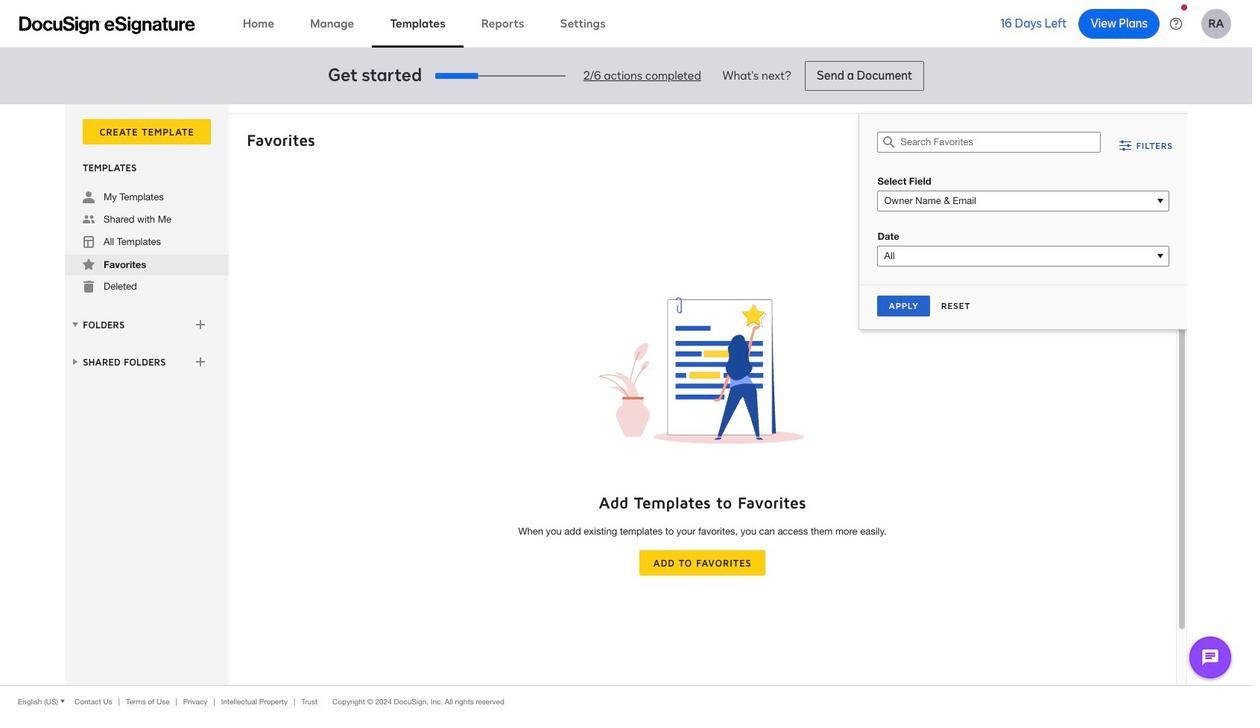 Task type: describe. For each thing, give the bounding box(es) containing it.
user image
[[83, 192, 95, 204]]

star filled image
[[83, 259, 95, 271]]



Task type: locate. For each thing, give the bounding box(es) containing it.
view shared folders image
[[69, 356, 81, 368]]

trash image
[[83, 281, 95, 293]]

templates image
[[83, 236, 95, 248]]

shared image
[[83, 214, 95, 226]]

view folders image
[[69, 319, 81, 331]]

secondary navigation region
[[65, 104, 1191, 686]]

Search Favorites text field
[[901, 133, 1101, 152]]

docusign esignature image
[[19, 16, 195, 34]]

more info region
[[0, 686, 1252, 718]]



Task type: vqa. For each thing, say whether or not it's contained in the screenshot.
user image
yes



